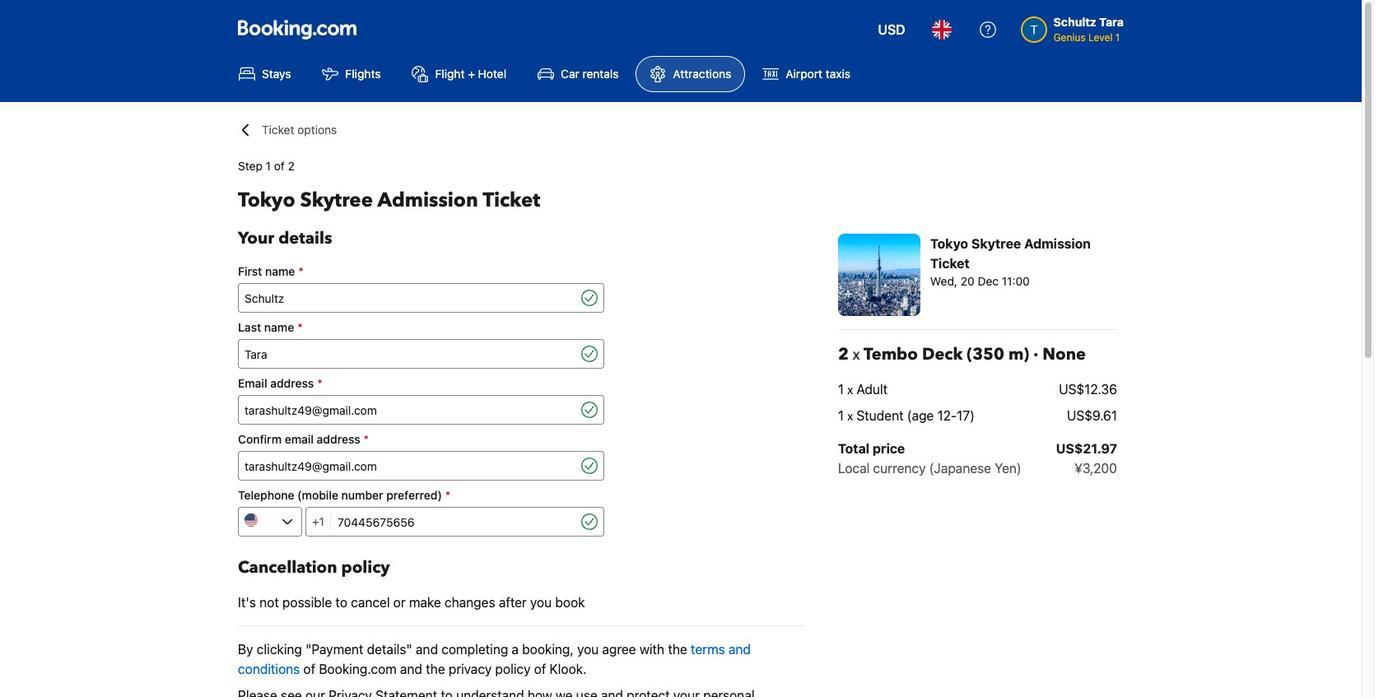 Task type: vqa. For each thing, say whether or not it's contained in the screenshot.
sign
no



Task type: locate. For each thing, give the bounding box(es) containing it.
2 vertical spatial 𝗑
[[847, 408, 853, 423]]

airport taxis link
[[749, 56, 864, 92]]

of right step
[[274, 159, 285, 173]]

1 down tara at the right
[[1115, 31, 1120, 44]]

car rentals link
[[524, 56, 633, 92]]

0 vertical spatial address
[[270, 376, 314, 390]]

student
[[857, 408, 904, 423]]

2 up the 1 𝗑 adult
[[838, 343, 849, 366]]

tokyo skytree admission ticket
[[238, 187, 540, 214]]

policy up the cancel
[[341, 557, 390, 579]]

* down details
[[298, 264, 304, 278]]

it's
[[238, 595, 256, 610]]

0 vertical spatial 2
[[288, 159, 295, 173]]

* up 'telephone (mobile number preferred)' telephone field
[[445, 488, 451, 502]]

0 horizontal spatial policy
[[341, 557, 390, 579]]

0 horizontal spatial tokyo
[[238, 187, 295, 214]]

usd
[[878, 22, 905, 37]]

tokyo inside tokyo skytree admission ticket wed, 20 dec 11:00
[[930, 236, 968, 251]]

name for first name
[[265, 264, 295, 278]]

name
[[265, 264, 295, 278], [264, 320, 294, 334]]

m)
[[1008, 343, 1029, 366]]

and
[[416, 642, 438, 657], [729, 642, 751, 657], [400, 662, 422, 677]]

tokyo down step 1 of 2 at the top of page
[[238, 187, 295, 214]]

0 horizontal spatial skytree
[[300, 187, 373, 214]]

dec
[[978, 274, 999, 288]]

skytree inside tokyo skytree admission ticket wed, 20 dec 11:00
[[971, 236, 1021, 251]]

not
[[259, 595, 279, 610]]

1 horizontal spatial 2
[[838, 343, 849, 366]]

admission
[[378, 187, 478, 214], [1024, 236, 1091, 251]]

ticket inside tokyo skytree admission ticket wed, 20 dec 11:00
[[930, 256, 970, 271]]

0 vertical spatial skytree
[[300, 187, 373, 214]]

terms
[[691, 642, 725, 657]]

tara
[[1099, 15, 1124, 29]]

2 down ticket options link
[[288, 159, 295, 173]]

* right last
[[297, 320, 303, 334]]

None email field
[[238, 395, 578, 425], [238, 451, 578, 481], [238, 395, 578, 425], [238, 451, 578, 481]]

admission for tokyo skytree admission ticket wed, 20 dec 11:00
[[1024, 236, 1091, 251]]

attractions link
[[636, 56, 745, 92]]

total
[[838, 441, 870, 456]]

by
[[238, 642, 253, 657]]

1 horizontal spatial policy
[[495, 662, 531, 677]]

12-
[[937, 408, 957, 423]]

1
[[1115, 31, 1120, 44], [266, 159, 271, 173], [838, 382, 844, 397], [838, 408, 844, 423]]

tokyo for tokyo skytree admission ticket
[[238, 187, 295, 214]]

skytree up details
[[300, 187, 373, 214]]

1 vertical spatial policy
[[495, 662, 531, 677]]

1 vertical spatial 2
[[838, 343, 849, 366]]

1 horizontal spatial tokyo
[[930, 236, 968, 251]]

you up klook.
[[577, 642, 599, 657]]

you right after
[[530, 595, 552, 610]]

ticket
[[262, 123, 294, 137], [483, 187, 540, 214], [930, 256, 970, 271]]

1 horizontal spatial address
[[317, 432, 360, 446]]

+
[[468, 67, 475, 81]]

0 horizontal spatial address
[[270, 376, 314, 390]]

* up confirm email address *
[[317, 376, 322, 390]]

0 horizontal spatial 2
[[288, 159, 295, 173]]

2 horizontal spatial ticket
[[930, 256, 970, 271]]

* up number
[[364, 432, 369, 446]]

name right first
[[265, 264, 295, 278]]

ticket for tokyo skytree admission ticket
[[483, 187, 540, 214]]

tokyo
[[238, 187, 295, 214], [930, 236, 968, 251]]

admission inside tokyo skytree admission ticket wed, 20 dec 11:00
[[1024, 236, 1091, 251]]

skytree up dec
[[971, 236, 1021, 251]]

1 horizontal spatial the
[[668, 642, 687, 657]]

email address *
[[238, 376, 322, 390]]

* for email address *
[[317, 376, 322, 390]]

local currency (japanese yen)
[[838, 461, 1022, 476]]

0 vertical spatial you
[[530, 595, 552, 610]]

0 vertical spatial 𝗑
[[853, 343, 860, 366]]

1 vertical spatial address
[[317, 432, 360, 446]]

0 horizontal spatial the
[[426, 662, 445, 677]]

your details
[[238, 227, 332, 249]]

* for last name *
[[297, 320, 303, 334]]

clicking
[[257, 642, 302, 657]]

klook.
[[550, 662, 587, 677]]

1 horizontal spatial ticket
[[483, 187, 540, 214]]

preferred)
[[386, 488, 442, 502]]

17)
[[957, 408, 975, 423]]

1 vertical spatial skytree
[[971, 236, 1021, 251]]

car
[[561, 67, 579, 81]]

none
[[1042, 343, 1086, 366]]

ticket options
[[262, 123, 337, 137]]

1 horizontal spatial skytree
[[971, 236, 1021, 251]]

1 horizontal spatial you
[[577, 642, 599, 657]]

𝗑 left adult
[[847, 382, 853, 397]]

1 vertical spatial tokyo
[[930, 236, 968, 251]]

address
[[270, 376, 314, 390], [317, 432, 360, 446]]

after
[[499, 595, 527, 610]]

*
[[298, 264, 304, 278], [297, 320, 303, 334], [317, 376, 322, 390], [364, 432, 369, 446], [445, 488, 451, 502]]

0 vertical spatial the
[[668, 642, 687, 657]]

usd button
[[868, 10, 915, 49]]

0 horizontal spatial admission
[[378, 187, 478, 214]]

first
[[238, 264, 262, 278]]

0 vertical spatial policy
[[341, 557, 390, 579]]

1 vertical spatial the
[[426, 662, 445, 677]]

name right last
[[264, 320, 294, 334]]

of down '"payment'
[[303, 662, 315, 677]]

us$12.36
[[1059, 382, 1117, 397]]

0 vertical spatial admission
[[378, 187, 478, 214]]

cancellation policy
[[238, 557, 390, 579]]

privacy
[[449, 662, 492, 677]]

the right with
[[668, 642, 687, 657]]

1 vertical spatial ticket
[[483, 187, 540, 214]]

ticket for tokyo skytree admission ticket wed, 20 dec 11:00
[[930, 256, 970, 271]]

and inside terms and conditions
[[729, 642, 751, 657]]

policy
[[341, 557, 390, 579], [495, 662, 531, 677]]

agree
[[602, 642, 636, 657]]

it's not possible to cancel or make changes after you book
[[238, 595, 585, 610]]

of down the booking, at the left bottom of the page
[[534, 662, 546, 677]]

None field
[[238, 283, 578, 313], [238, 339, 578, 369], [238, 283, 578, 313], [238, 339, 578, 369]]

2 vertical spatial ticket
[[930, 256, 970, 271]]

1 horizontal spatial of
[[303, 662, 315, 677]]

or
[[393, 595, 406, 610]]

+1
[[312, 515, 324, 529]]

0 vertical spatial tokyo
[[238, 187, 295, 214]]

email
[[238, 376, 267, 390]]

address right email
[[317, 432, 360, 446]]

your
[[238, 227, 274, 249]]

telephone
[[238, 488, 294, 502]]

and right terms
[[729, 642, 751, 657]]

the
[[668, 642, 687, 657], [426, 662, 445, 677]]

telephone (mobile number preferred) *
[[238, 488, 451, 502]]

schultz
[[1054, 15, 1096, 29]]

0 vertical spatial name
[[265, 264, 295, 278]]

admission for tokyo skytree admission ticket
[[378, 187, 478, 214]]

book
[[555, 595, 585, 610]]

1 vertical spatial admission
[[1024, 236, 1091, 251]]

address right the 'email'
[[270, 376, 314, 390]]

𝗑 left the tembo
[[853, 343, 860, 366]]

name for last name
[[264, 320, 294, 334]]

1 inside schultz tara genius level 1
[[1115, 31, 1120, 44]]

tokyo up wed, at top
[[930, 236, 968, 251]]

airport taxis
[[786, 67, 850, 81]]

stays
[[262, 67, 291, 81]]

wed,
[[930, 274, 957, 288]]

hotel
[[478, 67, 506, 81]]

adult
[[857, 382, 888, 397]]

the left privacy
[[426, 662, 445, 677]]

1 horizontal spatial admission
[[1024, 236, 1091, 251]]

𝗑 down the 1 𝗑 adult
[[847, 408, 853, 423]]

1 𝗑 adult
[[838, 382, 888, 397]]

you
[[530, 595, 552, 610], [577, 642, 599, 657]]

tokyo for tokyo skytree admission ticket wed, 20 dec 11:00
[[930, 236, 968, 251]]

policy down a
[[495, 662, 531, 677]]

0 horizontal spatial ticket
[[262, 123, 294, 137]]

1 vertical spatial name
[[264, 320, 294, 334]]

a
[[512, 642, 519, 657]]

1 vertical spatial 𝗑
[[847, 382, 853, 397]]

* for first name *
[[298, 264, 304, 278]]



Task type: describe. For each thing, give the bounding box(es) containing it.
0 horizontal spatial of
[[274, 159, 285, 173]]

your account menu schultz tara genius level 1 element
[[1021, 7, 1130, 45]]

completing
[[441, 642, 508, 657]]

local
[[838, 461, 870, 476]]

number
[[341, 488, 383, 502]]

𝗑 for student
[[847, 408, 853, 423]]

confirm
[[238, 432, 282, 446]]

¥3,200
[[1074, 461, 1117, 476]]

possible
[[282, 595, 332, 610]]

(age
[[907, 408, 934, 423]]

of booking.com and the privacy policy of klook.
[[300, 662, 587, 677]]

1 vertical spatial you
[[577, 642, 599, 657]]

flight + hotel
[[435, 67, 506, 81]]

airport
[[786, 67, 823, 81]]

flights link
[[308, 56, 395, 92]]

deck
[[922, 343, 963, 366]]

flights
[[345, 67, 381, 81]]

details
[[278, 227, 332, 249]]

with
[[640, 642, 665, 657]]

cancel
[[351, 595, 390, 610]]

step
[[238, 159, 263, 173]]

20
[[961, 274, 975, 288]]

0 vertical spatial ticket
[[262, 123, 294, 137]]

skytree for tokyo skytree admission ticket wed, 20 dec 11:00
[[971, 236, 1021, 251]]

skytree for tokyo skytree admission ticket
[[300, 187, 373, 214]]

by clicking "payment details" and completing a booking, you agree with the
[[238, 642, 691, 657]]

𝗑 for tembo
[[853, 343, 860, 366]]

us$21.97
[[1056, 441, 1117, 456]]

𝗑 for adult
[[847, 382, 853, 397]]

booking,
[[522, 642, 574, 657]]

conditions
[[238, 662, 300, 677]]

11:00
[[1002, 274, 1030, 288]]

flight
[[435, 67, 465, 81]]

first name *
[[238, 264, 304, 278]]

1 right step
[[266, 159, 271, 173]]

booking.com
[[319, 662, 397, 677]]

1 𝗑 student  (age 12-17)
[[838, 408, 975, 423]]

car rentals
[[561, 67, 619, 81]]

taxis
[[826, 67, 850, 81]]

price
[[873, 441, 905, 456]]

stays link
[[225, 56, 305, 92]]

tembo
[[864, 343, 918, 366]]

step 1 of 2
[[238, 159, 295, 173]]

2 𝗑 tembo deck (350 m) · none
[[838, 343, 1086, 366]]

and up of booking.com and the privacy policy of klook. at the left bottom of the page
[[416, 642, 438, 657]]

terms and conditions
[[238, 642, 751, 677]]

and down details" at the bottom left
[[400, 662, 422, 677]]

0 horizontal spatial you
[[530, 595, 552, 610]]

genius
[[1054, 31, 1086, 44]]

last name *
[[238, 320, 303, 334]]

level
[[1088, 31, 1113, 44]]

(mobile
[[297, 488, 338, 502]]

2 horizontal spatial of
[[534, 662, 546, 677]]

to
[[335, 595, 347, 610]]

terms and conditions link
[[238, 642, 751, 677]]

·
[[1033, 343, 1038, 366]]

tokyo skytree admission ticket wed, 20 dec 11:00
[[930, 236, 1091, 288]]

make
[[409, 595, 441, 610]]

cancellation
[[238, 557, 337, 579]]

confirm email address *
[[238, 432, 369, 446]]

email
[[285, 432, 314, 446]]

ticket options link
[[262, 122, 337, 138]]

attractions
[[673, 67, 731, 81]]

currency
[[873, 461, 926, 476]]

1 left adult
[[838, 382, 844, 397]]

1 down the 1 𝗑 adult
[[838, 408, 844, 423]]

flight + hotel link
[[398, 56, 520, 92]]

booking.com image
[[238, 20, 356, 40]]

details"
[[367, 642, 412, 657]]

Telephone (mobile number preferred) telephone field
[[331, 507, 578, 537]]

"payment
[[306, 642, 363, 657]]

(japanese
[[929, 461, 991, 476]]

last
[[238, 320, 261, 334]]

(350
[[967, 343, 1004, 366]]

changes
[[445, 595, 495, 610]]

yen)
[[995, 461, 1022, 476]]

total price
[[838, 441, 905, 456]]



